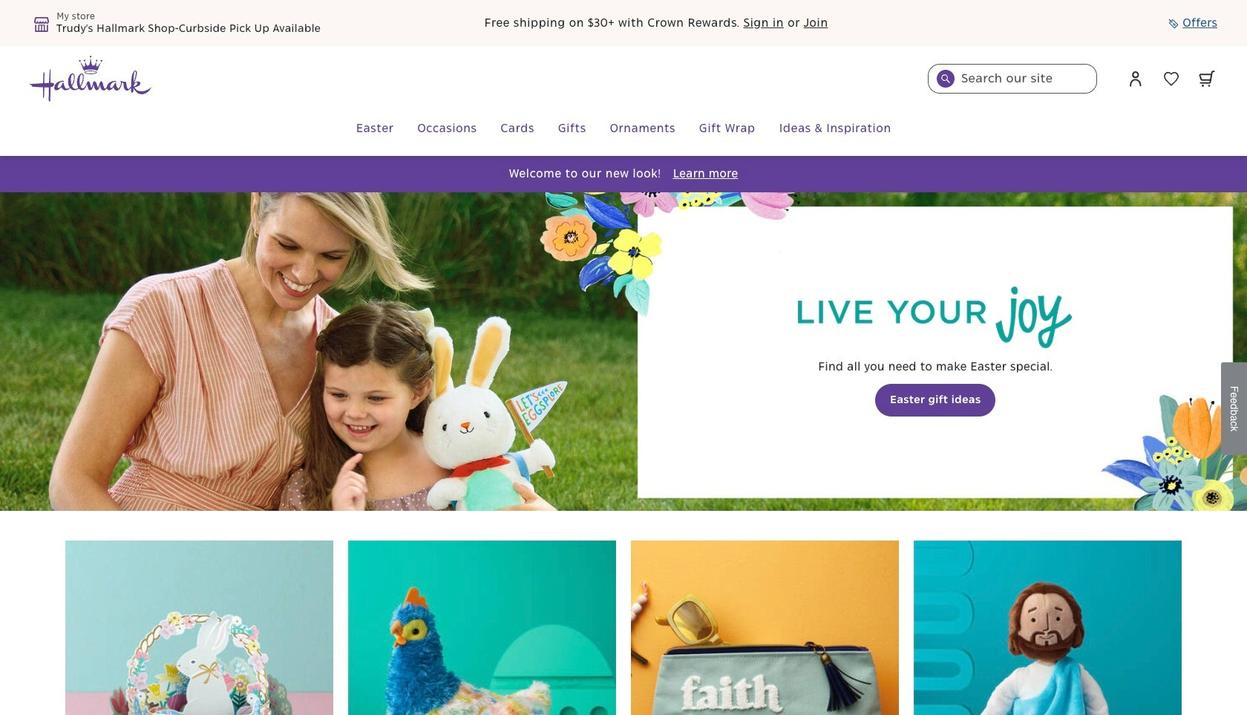 Task type: locate. For each thing, give the bounding box(es) containing it.
mint green pouch with faith hope love' on it with zipper tassel on tangerine background. image
[[631, 541, 899, 715]]

Search search field
[[928, 64, 1097, 94]]

main menu. menu bar
[[30, 102, 1218, 156]]

None search field
[[928, 64, 1097, 94]]

stuffed animal hen on teal background with multiple easter eggs in the foreground. image
[[348, 541, 616, 715]]

easter cards image
[[65, 541, 333, 715]]

view your cart with 0 items. image
[[1199, 71, 1215, 87]]



Task type: vqa. For each thing, say whether or not it's contained in the screenshot.
the to the left
no



Task type: describe. For each thing, give the bounding box(es) containing it.
sign in dropdown menu image
[[1127, 70, 1145, 88]]

woman hugging girl holding rabbit stuffed animal in the outdoors. image
[[0, 192, 1247, 511]]

search image
[[941, 74, 950, 83]]

live your joy image
[[798, 287, 1073, 348]]

hallmark logo image
[[30, 56, 151, 102]]

stuffed jesus plush on cyan books on a cyan background. image
[[914, 541, 1182, 715]]



